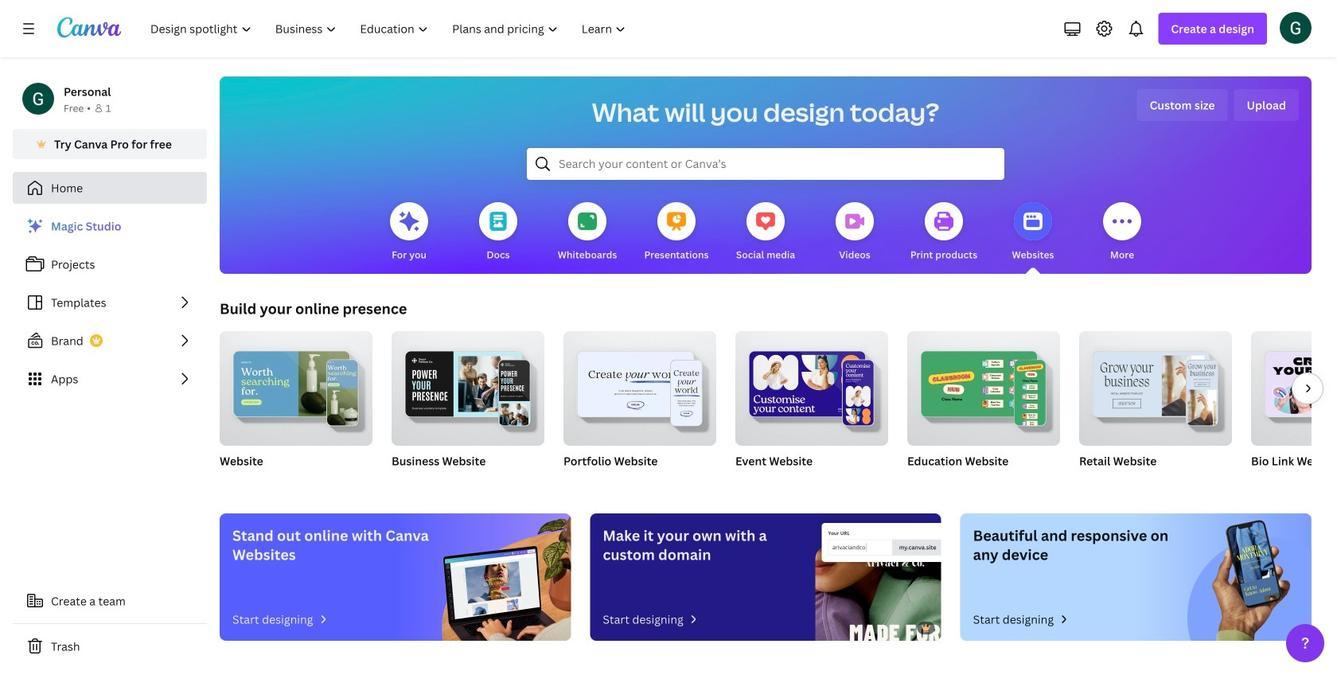 Task type: locate. For each thing, give the bounding box(es) containing it.
greg robinson image
[[1280, 12, 1312, 44]]

group
[[220, 325, 373, 489], [220, 325, 373, 446], [392, 325, 545, 489], [392, 325, 545, 446], [564, 325, 717, 489], [564, 325, 717, 446], [736, 325, 889, 489], [736, 325, 889, 446], [908, 331, 1060, 489], [908, 331, 1060, 446], [1080, 331, 1232, 489], [1252, 331, 1338, 489]]

list
[[13, 210, 207, 395]]

None search field
[[527, 148, 1005, 180]]



Task type: describe. For each thing, give the bounding box(es) containing it.
Search search field
[[559, 149, 973, 179]]

top level navigation element
[[140, 13, 640, 45]]



Task type: vqa. For each thing, say whether or not it's contained in the screenshot.
as corresponding to JPG,
no



